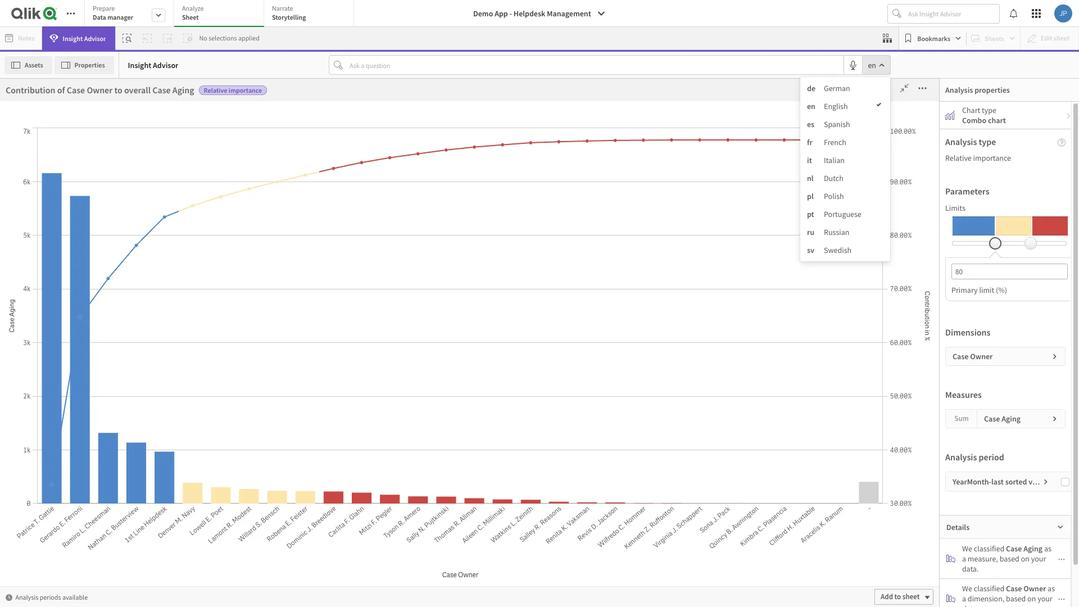 Task type: vqa. For each thing, say whether or not it's contained in the screenshot.
We classified Case Aging
yes



Task type: locate. For each thing, give the bounding box(es) containing it.
over
[[102, 472, 122, 484]]

relative importance down analysis type
[[946, 153, 1012, 163]]

(%)
[[996, 285, 1008, 295]]

1 vertical spatial en
[[807, 101, 816, 111]]

by for case
[[485, 173, 495, 184]]

owner inside the case owner menu item
[[81, 310, 103, 320]]

time right over
[[124, 472, 144, 484]]

insight advisor down the data
[[63, 34, 106, 42]]

1 vertical spatial contribution of case owner to overall case aging
[[193, 173, 382, 184]]

2 vertical spatial is
[[81, 288, 86, 298]]

0 vertical spatial timetable
[[81, 378, 114, 388]]

case aging up represents
[[64, 175, 99, 185]]

grid
[[690, 215, 917, 448]]

combo chart image
[[946, 111, 955, 120]]

number
[[95, 188, 124, 199]]

analysis up yearmonth-
[[946, 452, 978, 463]]

1 vertical spatial case owner
[[64, 310, 103, 320]]

0 horizontal spatial by
[[485, 173, 495, 184]]

0 vertical spatial advisor
[[84, 34, 106, 42]]

tab list
[[84, 0, 358, 28]]

analyze image left dimension,
[[947, 594, 956, 603]]

prepare
[[93, 4, 115, 12]]

1 horizontal spatial sheet
[[903, 592, 920, 602]]

analysis for analysis period
[[946, 452, 978, 463]]

based for case owner
[[1007, 594, 1026, 604]]

employee up employee status
[[78, 513, 111, 523]]

0 vertical spatial duration
[[66, 176, 102, 188]]

1 fields button from the left
[[0, 79, 57, 114]]

on inside as a measure, based on your data.
[[1022, 554, 1030, 564]]

data. for measure,
[[963, 564, 979, 574]]

1 horizontal spatial importance
[[331, 174, 364, 183]]

1 horizontal spatial by
[[499, 176, 509, 188]]

small image
[[1052, 353, 1059, 360], [1052, 416, 1059, 422], [1059, 556, 1066, 563], [1059, 596, 1066, 603]]

cases
[[202, 188, 223, 199]]

casenumber button
[[58, 445, 139, 455]]

we down measure,
[[963, 584, 973, 594]]

menu containing de
[[801, 77, 891, 261]]

timetable up case timetable rank
[[81, 378, 114, 388]]

advisor up auto-
[[153, 60, 178, 70]]

0 vertical spatial importance
[[229, 86, 262, 94]]

your down as a measure, based on your data.
[[1038, 594, 1053, 604]]

case timetable button
[[58, 378, 139, 388]]

overall for exit full screen image
[[124, 84, 151, 96]]

0 vertical spatial relative importance
[[204, 86, 262, 94]]

relative
[[204, 86, 227, 94], [946, 153, 972, 163], [306, 174, 330, 183]]

case count
[[64, 220, 101, 230]]

203
[[851, 111, 931, 169]]

case owner up case owner group
[[64, 310, 103, 320]]

manager
[[107, 13, 133, 21]]

type inside "menu item"
[[105, 355, 121, 365]]

1 timetable from the top
[[81, 378, 114, 388]]

1 horizontal spatial type
[[544, 176, 563, 188]]

2 horizontal spatial is
[[710, 217, 716, 227]]

case owner group menu item
[[58, 327, 161, 349]]

2 horizontal spatial case aging
[[985, 414, 1021, 424]]

true for sona j. pack
[[693, 281, 707, 291]]

0 horizontal spatial case owner
[[64, 310, 103, 320]]

created
[[81, 243, 106, 253]]

1 data. from the top
[[963, 564, 979, 574]]

1 we from the top
[[963, 544, 973, 554]]

measures
[[946, 389, 982, 400]]

0 vertical spatial type
[[982, 105, 997, 115]]

relative importance for exit full screen image
[[204, 86, 262, 94]]

type right chart
[[982, 105, 997, 115]]

analysis for analysis properties
[[946, 85, 974, 95]]

closed inside case is closed "menu item"
[[88, 288, 110, 298]]

data.
[[963, 564, 979, 574], [963, 604, 979, 607]]

relative importance right auto-
[[204, 86, 262, 94]]

properties
[[75, 60, 105, 69]]

app
[[495, 8, 508, 19]]

mutual
[[308, 451, 328, 459]]

sheet
[[876, 409, 893, 418], [903, 592, 920, 602]]

pt
[[807, 209, 815, 219]]

insight
[[63, 34, 83, 42], [128, 60, 151, 70]]

1 horizontal spatial en
[[868, 60, 877, 70]]

information
[[330, 451, 364, 459]]

0 horizontal spatial case aging
[[64, 175, 99, 185]]

2 vertical spatial case aging
[[985, 414, 1021, 424]]

based right measure,
[[1000, 554, 1020, 564]]

analyze image left measure,
[[947, 554, 956, 563]]

0 vertical spatial employee
[[78, 513, 111, 523]]

type down the chart
[[979, 136, 997, 147]]

narrate
[[272, 4, 293, 12]]

contribution up fields
[[6, 84, 55, 96]]

a inside as a measure, based on your data.
[[963, 554, 967, 564]]

is down 142
[[516, 173, 523, 184]]

case is closed up totals element
[[693, 217, 716, 236]]

we for measure,
[[963, 544, 973, 554]]

case aging up period on the bottom
[[985, 414, 1021, 424]]

0 horizontal spatial sheet
[[876, 409, 893, 418]]

assets button
[[4, 56, 52, 74]]

en
[[868, 60, 877, 70], [807, 101, 816, 111]]

analysis for analysis type
[[946, 136, 978, 147]]

by
[[485, 173, 495, 184], [499, 176, 509, 188]]

1 analyze image from the top
[[947, 554, 956, 563]]

details
[[947, 522, 970, 533]]

as right we classified case aging
[[1045, 544, 1052, 554]]

-
[[510, 8, 512, 19]]

(table)
[[744, 174, 763, 183]]

contribution of case owner to overall case aging for full screen icon
[[193, 173, 382, 184]]

based
[[1000, 554, 1020, 564], [1007, 594, 1026, 604]]

cases inside high priority cases 72
[[218, 80, 282, 111]]

demo
[[473, 8, 493, 19]]

2 vertical spatial relative
[[306, 174, 330, 183]]

employee hire date button
[[58, 513, 148, 523]]

case owner
[[747, 226, 786, 236], [64, 310, 103, 320], [953, 351, 993, 362]]

1 classified from the top
[[974, 544, 1005, 554]]

case owner up 'nathan'
[[747, 226, 786, 236]]

0 vertical spatial sheet
[[876, 409, 893, 418]]

1 vertical spatial on
[[1028, 594, 1037, 604]]

2 we from the top
[[963, 584, 973, 594]]

based right dimension,
[[1007, 594, 1026, 604]]

2 horizontal spatial case owner
[[953, 351, 993, 362]]

analyze sheet
[[182, 4, 204, 21]]

employee for employee status
[[64, 535, 96, 545]]

en button
[[863, 56, 891, 74]]

1 vertical spatial true
[[693, 333, 707, 342]]

closed
[[525, 173, 551, 184], [81, 198, 103, 208], [693, 226, 715, 236], [88, 288, 110, 298]]

0 vertical spatial type
[[544, 176, 563, 188]]

1 vertical spatial time
[[124, 472, 144, 484]]

1 true from the top
[[693, 281, 707, 291]]

a for we classified case owner
[[963, 594, 967, 604]]

open
[[6, 176, 28, 188], [450, 176, 471, 188], [6, 472, 28, 484]]

a inside as a dimension, based on your data.
[[963, 594, 967, 604]]

1 horizontal spatial case is closed
[[693, 217, 716, 236]]

type inside the chart type combo chart
[[982, 105, 997, 115]]

represents
[[54, 188, 94, 199]]

1 vertical spatial timetable
[[81, 400, 114, 410]]

we down details
[[963, 544, 973, 554]]

1 horizontal spatial values
[[724, 174, 743, 183]]

analyze image for we classified case owner
[[947, 594, 956, 603]]

Ask Insight Advisor text field
[[906, 4, 1000, 23]]

menu item
[[801, 97, 891, 115]]

duration down "created"
[[81, 265, 109, 275]]

1 horizontal spatial more image
[[914, 83, 932, 94]]

as
[[1045, 544, 1052, 554], [1048, 584, 1055, 594]]

number of new cases menu item
[[58, 574, 161, 597]]

timetable up case_date_key button
[[81, 400, 114, 410]]

selections tool image
[[884, 34, 893, 43]]

0 horizontal spatial relative importance
[[204, 86, 262, 94]]

as right the we classified case owner
[[1048, 584, 1055, 594]]

0 vertical spatial overall
[[124, 84, 151, 96]]

1 vertical spatial classified
[[974, 584, 1005, 594]]

contribution up cases
[[193, 173, 243, 184]]

0 vertical spatial classified
[[974, 544, 1005, 554]]

we
[[963, 544, 973, 554], [963, 584, 973, 594]]

new
[[100, 580, 115, 590]]

0 vertical spatial data.
[[963, 564, 979, 574]]

2 master items button from the left
[[1, 115, 57, 151]]

0 horizontal spatial case is closed
[[64, 288, 110, 298]]

case timetable menu item
[[58, 372, 161, 394]]

1 horizontal spatial overall
[[312, 173, 339, 184]]

0 horizontal spatial more image
[[391, 171, 409, 182]]

insight advisor
[[63, 34, 106, 42], [128, 60, 178, 70]]

number of new cases
[[64, 580, 135, 590]]

priority inside low priority cases 203
[[842, 80, 921, 111]]

0 horizontal spatial importance
[[229, 86, 262, 94]]

closed inside case is closed
[[693, 226, 715, 236]]

time inside menu item
[[111, 265, 128, 275]]

2 horizontal spatial relative importance
[[946, 153, 1012, 163]]

case closed date menu item
[[58, 192, 161, 214]]

timetable for case timetable
[[81, 378, 114, 388]]

relative importance for full screen icon
[[306, 174, 364, 183]]

1 master items button from the left
[[0, 115, 57, 151]]

a left measure,
[[963, 554, 967, 564]]

insight up search assets text field
[[128, 60, 151, 70]]

importance left full screen icon
[[331, 174, 364, 183]]

1 vertical spatial we
[[963, 584, 973, 594]]

grid containing case is closed
[[690, 215, 917, 448]]

swedish
[[824, 245, 852, 255]]

open inside open cases vs duration * bubble size represents number of high priority open cases
[[6, 176, 28, 188]]

duration inside menu item
[[81, 265, 109, 275]]

analyze image for we classified case aging
[[947, 554, 956, 563]]

0 horizontal spatial en
[[807, 101, 816, 111]]

case
[[67, 84, 85, 96], [152, 84, 171, 96], [255, 173, 273, 184], [340, 173, 359, 184], [441, 173, 460, 184], [496, 173, 515, 184], [64, 175, 79, 185], [64, 198, 79, 208], [693, 217, 709, 227], [64, 220, 79, 230], [747, 226, 763, 236], [875, 226, 891, 236], [64, 243, 79, 253], [64, 265, 79, 275], [64, 288, 79, 298], [64, 310, 79, 320], [64, 333, 79, 343], [953, 351, 969, 362], [64, 355, 79, 365], [64, 378, 79, 388], [64, 400, 79, 410], [985, 414, 1001, 424], [1007, 544, 1023, 554], [1007, 584, 1023, 594]]

2 horizontal spatial relative
[[946, 153, 972, 163]]

case owner down dimensions
[[953, 351, 993, 362]]

of inside open cases vs duration * bubble size represents number of high priority open cases
[[126, 188, 133, 199]]

1 horizontal spatial menu
[[801, 77, 891, 261]]

insight advisor inside dropdown button
[[63, 34, 106, 42]]

priority for 142
[[507, 80, 586, 111]]

2 classified from the top
[[974, 584, 1005, 594]]

robena
[[747, 333, 771, 342]]

1 vertical spatial add
[[881, 592, 893, 602]]

advisor
[[84, 34, 106, 42], [153, 60, 178, 70]]

None number field
[[952, 264, 1068, 279]]

0 vertical spatial analyze image
[[947, 554, 956, 563]]

applied
[[238, 34, 260, 42]]

as inside as a measure, based on your data.
[[1045, 544, 1052, 554]]

analysis left periods
[[15, 593, 38, 601]]

0 vertical spatial add
[[854, 409, 867, 418]]

is down case duration time
[[81, 288, 86, 298]]

1 vertical spatial your
[[1038, 594, 1053, 604]]

0 vertical spatial your
[[1032, 554, 1047, 564]]

1 vertical spatial data.
[[963, 604, 979, 607]]

case aging menu item
[[58, 169, 161, 192]]

0 vertical spatial add to sheet
[[854, 409, 893, 418]]

1 vertical spatial employee
[[64, 535, 96, 545]]

1 horizontal spatial relative importance
[[306, 174, 364, 183]]

small image
[[1043, 479, 1050, 485]]

case duration time button
[[58, 265, 139, 275]]

1 vertical spatial duration
[[81, 265, 109, 275]]

your inside as a measure, based on your data.
[[1032, 554, 1047, 564]]

on up the we classified case owner
[[1022, 554, 1030, 564]]

0 vertical spatial time
[[111, 265, 128, 275]]

0 horizontal spatial is
[[81, 288, 86, 298]]

0 horizontal spatial insight advisor
[[63, 34, 106, 42]]

1 horizontal spatial contribution
[[193, 173, 243, 184]]

cases open/closed menu item
[[58, 462, 161, 484]]

a for we classified case aging
[[963, 554, 967, 564]]

data. up dimension,
[[963, 564, 979, 574]]

open cases vs duration * bubble size represents number of high priority open cases
[[6, 176, 223, 199]]

cases inside low priority cases 203
[[926, 80, 990, 111]]

0 vertical spatial more image
[[914, 83, 932, 94]]

importance down analysis type
[[974, 153, 1012, 163]]

employee hire date menu item
[[58, 507, 161, 529]]

2 horizontal spatial importance
[[974, 153, 1012, 163]]

values left (table)
[[724, 174, 743, 183]]

priority inside high priority cases 72
[[134, 80, 213, 111]]

values left the values (table)
[[689, 173, 714, 184]]

case owner group button
[[58, 333, 139, 343]]

high priority cases 72
[[79, 80, 282, 169]]

1 a from the top
[[963, 554, 967, 564]]

1 horizontal spatial case owner
[[747, 226, 786, 236]]

insight up properties button
[[63, 34, 83, 42]]

timetable for case timetable rank
[[81, 400, 114, 410]]

1 vertical spatial case is closed
[[64, 288, 110, 298]]

classified down measure,
[[974, 584, 1005, 594]]

of inside menu item
[[92, 580, 99, 590]]

based inside as a measure, based on your data.
[[1000, 554, 1020, 564]]

0 vertical spatial case owner
[[747, 226, 786, 236]]

1 vertical spatial add to sheet
[[881, 592, 920, 602]]

dimension,
[[968, 594, 1005, 604]]

priority for 203
[[842, 80, 921, 111]]

1 vertical spatial more image
[[391, 171, 409, 182]]

on inside as a dimension, based on your data.
[[1028, 594, 1037, 604]]

0 horizontal spatial insight
[[63, 34, 83, 42]]

0 vertical spatial true
[[693, 281, 707, 291]]

0 vertical spatial en
[[868, 60, 877, 70]]

limit
[[980, 285, 995, 295]]

1 vertical spatial is
[[710, 217, 716, 227]]

french
[[824, 137, 847, 147]]

pack
[[772, 281, 787, 291]]

nathan
[[747, 255, 770, 265]]

date for case created date
[[108, 243, 123, 253]]

cases inside open cases vs duration * bubble size represents number of high priority open cases
[[29, 176, 54, 188]]

type down 142
[[544, 176, 563, 188]]

importance down applied
[[229, 86, 262, 94]]

insight inside dropdown button
[[63, 34, 83, 42]]

1 vertical spatial overall
[[312, 173, 339, 184]]

2 vertical spatial relative importance
[[306, 174, 364, 183]]

2 a from the top
[[963, 594, 967, 604]]

your inside as a dimension, based on your data.
[[1038, 594, 1053, 604]]

analysis down combo
[[946, 136, 978, 147]]

0 vertical spatial we
[[963, 544, 973, 554]]

insight advisor up search assets text field
[[128, 60, 178, 70]]

to
[[114, 84, 122, 96], [302, 173, 310, 184], [868, 409, 874, 418], [895, 592, 901, 602]]

1 horizontal spatial case aging
[[875, 226, 911, 236]]

type right record
[[105, 355, 121, 365]]

open for open & resolved cases over time
[[6, 472, 28, 484]]

time down case created date menu item
[[111, 265, 128, 275]]

based inside as a dimension, based on your data.
[[1007, 594, 1026, 604]]

duration inside open cases vs duration * bubble size represents number of high priority open cases
[[66, 176, 102, 188]]

case aging up 18364.641273148
[[875, 226, 911, 236]]

0 vertical spatial a
[[963, 554, 967, 564]]

a
[[963, 554, 967, 564], [963, 594, 967, 604]]

data. inside as a dimension, based on your data.
[[963, 604, 979, 607]]

fields
[[21, 100, 38, 108]]

on right dimension,
[[1028, 594, 1037, 604]]

bookmarks
[[918, 34, 951, 42]]

employee left status
[[64, 535, 96, 545]]

menu containing case aging
[[58, 124, 169, 607]]

1 vertical spatial relative
[[946, 153, 972, 163]]

1 vertical spatial advisor
[[153, 60, 178, 70]]

more image for exit full screen image
[[914, 83, 932, 94]]

1 vertical spatial importance
[[974, 153, 1012, 163]]

2 vertical spatial importance
[[331, 174, 364, 183]]

analysis up chart
[[946, 85, 974, 95]]

as inside as a dimension, based on your data.
[[1048, 584, 1055, 594]]

1 vertical spatial type
[[105, 355, 121, 365]]

Search assets text field
[[58, 80, 169, 100]]

2 timetable from the top
[[81, 400, 114, 410]]

2 analyze image from the top
[[947, 594, 956, 603]]

it
[[807, 155, 812, 165]]

data. down the we classified case owner
[[963, 604, 979, 607]]

relative importance left full screen icon
[[306, 174, 364, 183]]

help image
[[1058, 139, 1066, 147]]

advisor down the data
[[84, 34, 106, 42]]

e.
[[773, 333, 779, 342]]

priority inside "medium priority cases 142"
[[507, 80, 586, 111]]

is left press space to open search dialog box for [case is closed] column. element
[[710, 217, 716, 227]]

a left dimension,
[[963, 594, 967, 604]]

1 horizontal spatial add
[[881, 592, 893, 602]]

0 vertical spatial insight
[[63, 34, 83, 42]]

priority for 72
[[134, 80, 213, 111]]

is inside case is closed
[[710, 217, 716, 227]]

type
[[544, 176, 563, 188], [105, 355, 121, 365]]

more image
[[914, 83, 932, 94], [391, 171, 409, 182]]

type for analysis
[[979, 136, 997, 147]]

en inside popup button
[[868, 60, 877, 70]]

application
[[0, 0, 1080, 607]]

classified up the we classified case owner
[[974, 544, 1005, 554]]

high
[[79, 80, 129, 111]]

application containing 72
[[0, 0, 1080, 607]]

case inside menu item
[[64, 310, 79, 320]]

duration up case closed date
[[66, 176, 102, 188]]

data. inside as a measure, based on your data.
[[963, 564, 979, 574]]

items
[[32, 136, 47, 145]]

analyze image
[[947, 554, 956, 563], [947, 594, 956, 603]]

1 horizontal spatial relative
[[306, 174, 330, 183]]

0 vertical spatial case aging
[[64, 175, 99, 185]]

2 true from the top
[[693, 333, 707, 342]]

importance for exit full screen image
[[229, 86, 262, 94]]

0 vertical spatial contribution of case owner to overall case aging
[[6, 84, 194, 96]]

menu
[[801, 77, 891, 261], [58, 124, 169, 607]]

your up the we classified case owner
[[1032, 554, 1047, 564]]

selections
[[209, 34, 237, 42]]

true
[[693, 281, 707, 291], [693, 333, 707, 342]]

2 data. from the top
[[963, 604, 979, 607]]

employee status button
[[58, 535, 139, 545]]

employee status menu item
[[58, 529, 161, 552]]

analysis
[[946, 85, 974, 95], [946, 136, 978, 147], [946, 452, 978, 463], [15, 593, 38, 601]]

0 vertical spatial case is closed
[[693, 217, 716, 236]]

1 vertical spatial as
[[1048, 584, 1055, 594]]

case is closed down case duration time
[[64, 288, 110, 298]]

0 vertical spatial relative
[[204, 86, 227, 94]]



Task type: describe. For each thing, give the bounding box(es) containing it.
auto-analysis
[[178, 91, 231, 102]]

properties button
[[54, 56, 114, 74]]

sona j. pack
[[747, 281, 787, 291]]

Ask a question text field
[[348, 56, 844, 74]]

2 fields button from the left
[[1, 79, 57, 114]]

date button
[[58, 490, 139, 500]]

priority
[[153, 188, 180, 199]]

1 vertical spatial case aging
[[875, 226, 911, 236]]

closed inside case closed date menu item
[[81, 198, 103, 208]]

classified for measure,
[[974, 544, 1005, 554]]

spanish
[[824, 119, 851, 129]]

*
[[6, 188, 10, 199]]

case owner inside grid
[[747, 226, 786, 236]]

your for we classified case aging
[[1032, 554, 1047, 564]]

case inside menu item
[[64, 175, 79, 185]]

72
[[154, 111, 207, 169]]

case_date_key button
[[58, 423, 139, 433]]

as a measure, based on your data.
[[963, 544, 1052, 574]]

russian
[[824, 227, 850, 237]]

aging inside menu item
[[81, 175, 99, 185]]

we for dimension,
[[963, 584, 973, 594]]

dutch
[[824, 173, 844, 183]]

ranking
[[560, 174, 584, 183]]

values
[[1029, 477, 1051, 487]]

case count menu item
[[58, 214, 161, 237]]

period
[[979, 452, 1005, 463]]

date inside 'menu item'
[[78, 490, 93, 500]]

cases inside "medium priority cases 142"
[[591, 80, 655, 111]]

case created date menu item
[[58, 237, 161, 259]]

exit full screen image
[[896, 83, 914, 94]]

importance for full screen icon
[[331, 174, 364, 183]]

case timetable rank button
[[58, 400, 139, 410]]

insight advisor button
[[42, 26, 116, 50]]

status
[[98, 535, 118, 545]]

on for aging
[[1022, 554, 1030, 564]]

full screen image
[[373, 171, 391, 182]]

case created date button
[[58, 243, 139, 253]]

hire
[[112, 513, 126, 523]]

2 vertical spatial case owner
[[953, 351, 993, 362]]

nathan c. busterview
[[747, 255, 816, 265]]

relative for full screen icon
[[306, 174, 330, 183]]

1 vertical spatial add to sheet button
[[875, 589, 934, 605]]

owner inside case owner group menu item
[[81, 333, 103, 343]]

ru
[[807, 227, 815, 237]]

dimensions
[[946, 327, 991, 338]]

case aging inside menu item
[[64, 175, 99, 185]]

as for as a measure, based on your data.
[[1045, 544, 1052, 554]]

case duration time menu item
[[58, 259, 161, 282]]

we classified case owner
[[963, 584, 1047, 594]]

your for we classified case owner
[[1038, 594, 1053, 604]]

case aging button
[[58, 175, 139, 185]]

tab list containing prepare
[[84, 0, 358, 28]]

employee hire date
[[78, 513, 143, 523]]

chart
[[988, 115, 1006, 125]]

1 vertical spatial relative importance
[[946, 153, 1012, 163]]

medium priority cases 142
[[416, 80, 655, 169]]

case timetable rank menu item
[[58, 394, 161, 417]]

low
[[792, 80, 837, 111]]

0 vertical spatial is
[[516, 173, 523, 184]]

storytelling
[[272, 13, 306, 21]]

case owner group
[[64, 333, 125, 343]]

case duration time
[[64, 265, 128, 275]]

bubble
[[11, 188, 37, 199]]

casenumber menu item
[[58, 439, 161, 462]]

case record type menu item
[[58, 349, 161, 372]]

auto-
[[178, 91, 199, 102]]

master
[[11, 136, 30, 145]]

analysis periods available
[[15, 593, 88, 601]]

yearmonth-last sorted values
[[953, 477, 1051, 487]]

case owner menu item
[[58, 304, 161, 327]]

medium
[[416, 80, 503, 111]]

date for employee hire date
[[128, 513, 143, 523]]

classified for dimension,
[[974, 584, 1005, 594]]

open for open cases vs duration * bubble size represents number of high priority open cases
[[6, 176, 28, 188]]

0 vertical spatial add to sheet button
[[848, 406, 907, 422]]

by for priority
[[499, 176, 509, 188]]

case owner button
[[58, 310, 139, 320]]

1 vertical spatial insight advisor
[[128, 60, 178, 70]]

menu item containing en
[[801, 97, 891, 115]]

sheet
[[182, 13, 199, 21]]

case is closed inside "menu item"
[[64, 288, 110, 298]]

portuguese
[[824, 209, 862, 219]]

overall for full screen icon
[[312, 173, 339, 184]]

values for values
[[689, 173, 714, 184]]

case is closed menu item
[[58, 282, 161, 304]]

case closed date
[[64, 198, 120, 208]]

mutual information
[[308, 451, 364, 459]]

relative for exit full screen image
[[204, 86, 227, 94]]

cases open/closed
[[64, 468, 127, 478]]

number of new cases button
[[58, 580, 141, 590]]

last
[[992, 477, 1004, 487]]

open cases by priority type
[[450, 176, 563, 188]]

date menu item
[[58, 484, 161, 507]]

high
[[135, 188, 151, 199]]

demo app - helpdesk management button
[[467, 4, 613, 22]]

de
[[807, 83, 816, 93]]

case count button
[[58, 220, 139, 230]]

chart
[[963, 105, 981, 115]]

size
[[39, 188, 53, 199]]

case record type
[[64, 355, 121, 365]]

search image
[[829, 221, 836, 232]]

contribution for full screen icon
[[193, 173, 243, 184]]

parameters
[[946, 186, 990, 197]]

sona
[[747, 281, 763, 291]]

press space to open search dialog box for [case is closed] column. element
[[725, 215, 744, 239]]

contribution of case owner to overall case aging for exit full screen image
[[6, 84, 194, 96]]

helpdesk
[[514, 8, 546, 19]]

analysis for analysis periods available
[[15, 593, 38, 601]]

no
[[199, 34, 207, 42]]

sv
[[807, 245, 815, 255]]

1 vertical spatial sheet
[[903, 592, 920, 602]]

record
[[81, 355, 104, 365]]

18364.641273148
[[847, 241, 911, 251]]

nl
[[807, 173, 814, 183]]

bookmarks button
[[902, 29, 964, 47]]

number
[[64, 580, 90, 590]]

contribution for exit full screen image
[[6, 84, 55, 96]]

j.
[[765, 281, 770, 291]]

case owner inside menu item
[[64, 310, 103, 320]]

employee for employee hire date
[[78, 513, 111, 523]]

primary
[[952, 285, 978, 295]]

true for robena e. feister
[[693, 333, 707, 342]]

cases open/closed button
[[58, 468, 139, 478]]

is inside "menu item"
[[81, 288, 86, 298]]

resolved
[[37, 472, 74, 484]]

management
[[547, 8, 591, 19]]

open for open cases by priority type
[[450, 176, 471, 188]]

on for owner
[[1028, 594, 1037, 604]]

sorted
[[1006, 477, 1028, 487]]

advisor inside dropdown button
[[84, 34, 106, 42]]

prepare data manager
[[93, 4, 133, 21]]

case record type button
[[58, 355, 139, 365]]

available
[[62, 593, 88, 601]]

demo app - helpdesk management
[[473, 8, 591, 19]]

based for case aging
[[1000, 554, 1020, 564]]

feister
[[780, 333, 802, 342]]

open
[[182, 188, 200, 199]]

data. for dimension,
[[963, 604, 979, 607]]

type for chart
[[982, 105, 997, 115]]

assets
[[25, 60, 43, 69]]

0 horizontal spatial add
[[854, 409, 867, 418]]

more image for full screen icon
[[391, 171, 409, 182]]

case_date_key menu item
[[58, 417, 161, 439]]

properties
[[975, 85, 1010, 95]]

busterview
[[780, 255, 816, 265]]

1 horizontal spatial insight
[[128, 60, 151, 70]]

count
[[81, 220, 101, 230]]

chart type combo chart
[[963, 105, 1006, 125]]

rank
[[116, 400, 132, 410]]

english
[[824, 101, 848, 111]]

case created date
[[64, 243, 123, 253]]

date for case closed date
[[105, 198, 120, 208]]

employee status
[[64, 535, 118, 545]]

as for as a dimension, based on your data.
[[1048, 584, 1055, 594]]

totals element
[[690, 239, 744, 254]]

values for values (table)
[[724, 174, 743, 183]]

casenumber
[[64, 445, 106, 455]]



